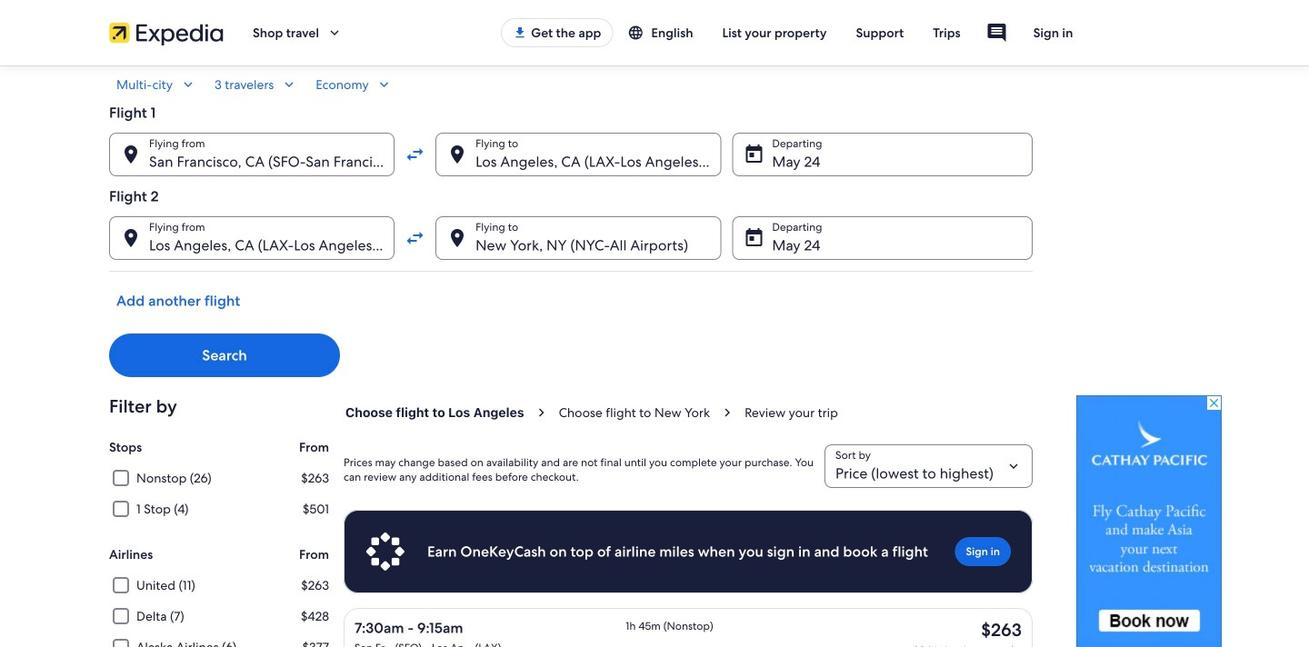 Task type: describe. For each thing, give the bounding box(es) containing it.
swap flight 1 origin and destination image
[[404, 144, 426, 166]]

trailing image
[[326, 25, 343, 41]]

1 small image from the left
[[281, 76, 298, 93]]

step 1 of 3. choose flight to los angeles. current page, choose flight to los angeles element
[[344, 405, 557, 423]]

0 vertical spatial small image
[[628, 25, 652, 41]]



Task type: vqa. For each thing, say whether or not it's contained in the screenshot.
Step 2 of 3. Choose flight to New York, Choose flight to New York element
yes



Task type: locate. For each thing, give the bounding box(es) containing it.
download the app button image
[[513, 25, 528, 40]]

0 horizontal spatial small image
[[281, 76, 298, 93]]

swap flight 2 origin and destination image
[[404, 227, 426, 249]]

expedia logo image
[[109, 20, 224, 45]]

communication center icon image
[[986, 22, 1008, 44]]

small image
[[628, 25, 652, 41], [180, 76, 196, 93]]

1 horizontal spatial small image
[[376, 76, 393, 93]]

1 horizontal spatial small image
[[628, 25, 652, 41]]

None search field
[[109, 76, 1033, 377]]

0 horizontal spatial small image
[[180, 76, 196, 93]]

1 vertical spatial small image
[[180, 76, 196, 93]]

step 2 of 3. choose flight to new york, choose flight to new york element
[[557, 405, 743, 423]]

small image
[[281, 76, 298, 93], [376, 76, 393, 93]]

2 small image from the left
[[376, 76, 393, 93]]



